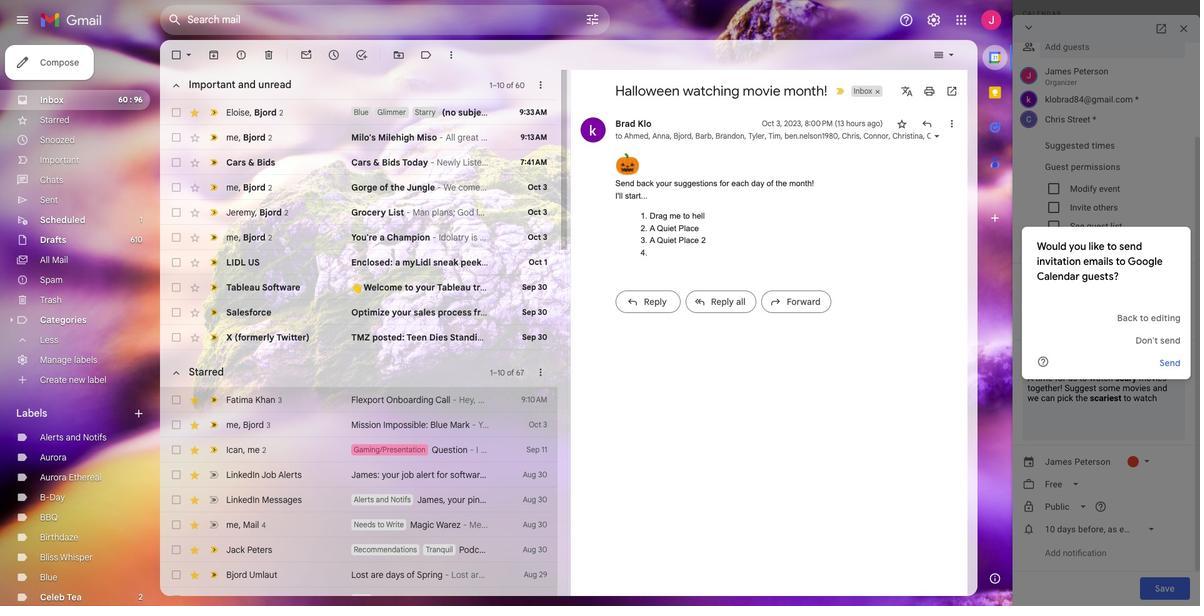 Task type: describe. For each thing, give the bounding box(es) containing it.
30 for software
[[538, 283, 547, 292]]

sneak
[[433, 257, 459, 268]]

snoozed
[[40, 134, 75, 146]]

12 row from the top
[[160, 413, 557, 438]]

aug 29
[[524, 570, 547, 580]]

aug 28
[[524, 595, 547, 605]]

row containing linkedin job alerts
[[160, 463, 641, 488]]

alerts and notifs
[[40, 432, 107, 443]]

optimize your sales process from lead to cash and beyond link
[[351, 306, 600, 319]]

through
[[490, 332, 526, 343]]

6 row from the top
[[160, 225, 557, 250]]

christina
[[893, 131, 923, 141]]

bids for cars & bids today -
[[382, 157, 400, 168]]

oct 3, 2023, 8:00 pm (13 hours ago) cell
[[762, 118, 883, 130]]

3 for mission impossible: blue mark -
[[543, 420, 547, 429]]

me for 12th row from the top
[[226, 419, 239, 430]]

jungle
[[407, 182, 435, 193]]

x
[[226, 332, 232, 343]]

9:33 am
[[519, 108, 547, 117]]

for for suggestions
[[720, 179, 729, 188]]

advanced search options image
[[580, 7, 605, 32]]

2 inside labels 'navigation'
[[139, 593, 143, 602]]

day
[[751, 179, 765, 188]]

bjord left barb
[[674, 131, 692, 141]]

alerts for alerts and notifs
[[40, 432, 64, 443]]

sep for x (formerly twitter)
[[522, 333, 536, 342]]

2 a from the top
[[650, 236, 655, 245]]

oct 3 for you're a champion -
[[528, 233, 547, 242]]

row containing eloise
[[160, 100, 557, 125]]

tea
[[67, 592, 82, 603]]

aurora for aurora link
[[40, 452, 67, 463]]

drafts
[[40, 234, 66, 246]]

reply all link
[[685, 291, 756, 313]]

bjord down fatima khan 3
[[243, 419, 264, 430]]

to inside send back your suggestions for each day of the month! i'll start... drag me to hell a quiet place a quiet place 2
[[683, 211, 690, 221]]

cars & bids today -
[[351, 157, 437, 168]]

chats
[[40, 174, 63, 186]]

– for 1 – 10 of 60
[[492, 80, 497, 90]]

- right "jungle"
[[437, 182, 441, 193]]

gorge of the jungle -
[[351, 182, 444, 193]]

ago)
[[867, 119, 883, 128]]

me , mail 4
[[226, 519, 266, 530]]

milo's milehigh miso -
[[351, 132, 446, 143]]

khan
[[255, 394, 275, 405]]

warez
[[436, 519, 461, 531]]

lost
[[351, 570, 369, 581]]

each
[[732, 179, 749, 188]]

software
[[450, 469, 485, 481]]

reply all
[[711, 296, 746, 308]]

oct 3 for mission impossible: blue mark -
[[529, 420, 547, 429]]

9:13 am
[[521, 133, 547, 142]]

podcasts
[[459, 544, 496, 556]]

b-day
[[40, 492, 65, 503]]

halloween
[[615, 83, 680, 99]]

in
[[525, 469, 531, 481]]

1 – 10 of 67
[[490, 368, 524, 377]]

aug for oranges
[[524, 595, 537, 605]]

row containing jeremy
[[160, 200, 557, 225]]

starred inside labels 'navigation'
[[40, 114, 70, 126]]

alerts and notifs james, your pin is 782820. please confirm your email address
[[354, 494, 661, 506]]

tim
[[769, 131, 781, 141]]

me for 18th row from the bottom
[[226, 132, 239, 143]]

blue inside labels 'navigation'
[[40, 572, 57, 583]]

teen
[[407, 332, 427, 343]]

2 tableau from the left
[[437, 282, 471, 293]]

inbox button
[[851, 86, 874, 97]]

notifs for alerts and notifs
[[83, 432, 107, 443]]

important and unread
[[189, 79, 292, 91]]

28
[[539, 595, 547, 605]]

clark
[[927, 131, 945, 141]]

labels image
[[420, 49, 433, 61]]

mail inside labels 'navigation'
[[52, 254, 68, 266]]

me , bjord 2 for you're
[[226, 232, 272, 243]]

- right mark
[[472, 419, 476, 431]]

of for 60
[[507, 80, 514, 90]]

x (formerly twitter)
[[226, 332, 310, 343]]

and for alerts and notifs james, your pin is 782820. please confirm your email address
[[376, 495, 389, 504]]

aurora link
[[40, 452, 67, 463]]

me for 4th row
[[226, 182, 239, 193]]

sent link
[[40, 194, 58, 206]]

mylidl
[[402, 257, 431, 268]]

3 inside me , bjord 3
[[266, 420, 270, 430]]

your left 'email'
[[585, 494, 603, 506]]

all
[[736, 296, 746, 308]]

me right ican
[[247, 444, 260, 455]]

you're a champion -
[[351, 232, 439, 243]]

to down 'brad'
[[615, 131, 622, 141]]

more image
[[445, 49, 458, 61]]

send back your suggestions for each day of the month! i'll start... drag me to hell a quiet place a quiet place 2
[[615, 179, 814, 245]]

aug right engineer
[[523, 470, 536, 479]]

ben.nelson1980
[[785, 131, 838, 141]]

toggle split pane mode image
[[933, 49, 945, 61]]

important for important and unread
[[189, 79, 235, 91]]

alerts for alerts and notifs james, your pin is 782820. please confirm your email address
[[354, 495, 374, 504]]

1 aug 30 from the top
[[523, 470, 547, 479]]

send
[[615, 179, 634, 188]]

blue inside starred tab panel
[[430, 419, 448, 431]]

delete image
[[263, 49, 275, 61]]

inbox for inbox button
[[854, 86, 872, 96]]

has
[[572, 469, 586, 481]]

aug 30 for podcasts
[[523, 545, 547, 554]]

days
[[386, 570, 404, 581]]

birthdaze
[[40, 532, 78, 543]]

brandon
[[716, 131, 745, 141]]

sent
[[40, 194, 58, 206]]

blue link
[[40, 572, 57, 583]]

30 for messages
[[538, 495, 547, 504]]

is
[[482, 494, 488, 506]]

2 place from the top
[[679, 236, 699, 245]]

subject)
[[458, 107, 493, 118]]

- right spring
[[445, 570, 449, 581]]

3 for gorge of the jungle -
[[543, 183, 547, 192]]

me , bjord 3
[[226, 419, 270, 430]]

bbq
[[40, 512, 58, 523]]

eloise , bjord 2
[[226, 107, 283, 118]]

row containing jack peters
[[160, 538, 557, 563]]

– for 1 – 10 of 67
[[493, 368, 497, 377]]

cars for cars & bids today -
[[351, 157, 371, 168]]

of for spring
[[407, 570, 415, 581]]

60 inside important and unread tab panel
[[516, 80, 525, 90]]

aug for -
[[524, 570, 537, 580]]

oct for gorge of the jungle -
[[528, 183, 541, 192]]

bjord down eloise , bjord 2 at top
[[243, 132, 266, 143]]

- right warez
[[463, 519, 467, 531]]

bliss
[[40, 552, 58, 563]]

610
[[130, 235, 143, 244]]

simon
[[253, 595, 277, 606]]

starred button
[[164, 360, 229, 385]]

to inside optimize your sales process from lead to cash and beyond link
[[517, 307, 525, 318]]

🎃 image
[[615, 152, 639, 176]]

today
[[402, 157, 428, 168]]

linkedin messages
[[226, 494, 302, 506]]

the inside send back your suggestions for each day of the month! i'll start... drag me to hell a quiet place a quiet place 2
[[776, 179, 787, 188]]

- right today
[[431, 157, 435, 168]]

oct for grocery list -
[[528, 208, 541, 217]]

peters
[[247, 544, 272, 556]]

unread
[[258, 79, 292, 91]]

row containing jacob simon
[[160, 588, 557, 606]]

1 – 10 of 60
[[490, 80, 525, 90]]

row containing tableau software
[[160, 275, 557, 300]]

spring
[[417, 570, 443, 581]]

tmz posted: teen dies standing through car sunroof, hits concrete be... link
[[351, 331, 663, 344]]

(no subject)
[[442, 107, 493, 118]]

30 for job
[[538, 470, 547, 479]]

notifs for alerts and notifs james, your pin is 782820. please confirm your email address
[[391, 495, 411, 504]]

you're
[[351, 232, 377, 243]]

starred link
[[40, 114, 70, 126]]

scheduled
[[40, 214, 85, 226]]

6 30 from the top
[[538, 520, 547, 529]]

sep for salesforce
[[522, 308, 536, 317]]

oct for you're a champion -
[[528, 233, 541, 242]]

enclosed: a mylidl sneak peek
[[351, 257, 484, 268]]

sep 30 for to
[[522, 308, 547, 317]]

1 up cash
[[544, 258, 547, 267]]

sep inside starred tab panel
[[527, 445, 540, 454]]

oct inside oct 3, 2023, 8:00 pm (13 hours ago) 'cell'
[[762, 119, 774, 128]]

reply
[[711, 296, 734, 308]]

asia
[[553, 469, 570, 481]]

brad
[[615, 118, 636, 129]]

needs to write magic warez -
[[354, 519, 469, 531]]

job
[[261, 469, 276, 481]]

your left pin
[[448, 494, 465, 506]]

oct 3 for gorge of the jungle -
[[528, 183, 547, 192]]

3 for grocery list -
[[543, 208, 547, 217]]

sep for tableau software
[[522, 283, 536, 292]]

bjord right jeremy
[[259, 207, 282, 218]]

- right call
[[453, 394, 457, 406]]

row containing ican
[[160, 438, 557, 463]]

b-
[[40, 492, 50, 503]]

magic
[[410, 519, 434, 531]]

back
[[637, 179, 654, 188]]

gorge
[[351, 182, 377, 193]]

hours
[[846, 119, 866, 128]]

mail inside starred tab panel
[[243, 519, 259, 530]]

manage labels
[[40, 354, 97, 366]]

starred inside button
[[189, 366, 224, 379]]

& for cars & bids
[[248, 157, 255, 168]]

1 for 1
[[140, 215, 143, 224]]



Task type: locate. For each thing, give the bounding box(es) containing it.
notifs up write
[[391, 495, 411, 504]]

1 sep 30 from the top
[[522, 283, 547, 292]]

main menu image
[[15, 13, 30, 28]]

sep 11
[[527, 445, 547, 454]]

2 inside jeremy , bjord 2
[[284, 208, 288, 217]]

sunroof,
[[545, 332, 581, 343]]

trash
[[40, 294, 62, 306]]

1 vertical spatial –
[[493, 368, 497, 377]]

your inside 'welcome to your tableau trial!' link
[[416, 282, 435, 293]]

notifs inside 'alerts and notifs james, your pin is 782820. please confirm your email address'
[[391, 495, 411, 504]]

me up ican
[[226, 419, 239, 430]]

30 for (formerly
[[538, 333, 547, 342]]

dies
[[429, 332, 448, 343]]

manage labels link
[[40, 354, 97, 366]]

label
[[87, 374, 106, 386]]

1 horizontal spatial cars
[[351, 157, 371, 168]]

2 aurora from the top
[[40, 472, 67, 483]]

2 inside eloise , bjord 2
[[279, 108, 283, 117]]

snoozed link
[[40, 134, 75, 146]]

tmz
[[351, 332, 370, 343]]

klo
[[638, 118, 652, 129]]

mail left 4 on the bottom
[[243, 519, 259, 530]]

celeb tea link
[[40, 592, 82, 603]]

suggestions
[[674, 179, 718, 188]]

be...
[[644, 332, 663, 343]]

30 down east
[[538, 495, 547, 504]]

hits
[[583, 332, 600, 343]]

2 cars from the left
[[351, 157, 371, 168]]

2 row from the top
[[160, 125, 557, 150]]

your inside send back your suggestions for each day of the month! i'll start... drag me to hell a quiet place a quiet place 2
[[656, 179, 672, 188]]

oranges
[[376, 595, 410, 606]]

10 for 1 – 10 of 60
[[497, 80, 505, 90]]

bjord down cars & bids
[[243, 182, 266, 193]]

side panel section
[[978, 40, 1013, 596]]

row up james:
[[160, 438, 557, 463]]

1 aurora from the top
[[40, 452, 67, 463]]

important and unread tab panel
[[160, 70, 663, 350]]

and inside labels 'navigation'
[[66, 432, 81, 443]]

10 row from the top
[[160, 325, 663, 350]]

2 vertical spatial sep 30
[[522, 333, 547, 342]]

chats link
[[40, 174, 63, 186]]

to left write
[[378, 520, 385, 529]]

1 horizontal spatial blue
[[354, 108, 369, 117]]

None checkbox
[[170, 49, 183, 61], [170, 106, 183, 119], [170, 156, 183, 169], [170, 181, 183, 194], [170, 206, 183, 219], [170, 256, 183, 269], [170, 281, 183, 294], [170, 306, 183, 319], [170, 331, 183, 344], [170, 444, 183, 456], [170, 494, 183, 506], [170, 519, 183, 531], [170, 544, 183, 556], [170, 49, 183, 61], [170, 106, 183, 119], [170, 156, 183, 169], [170, 181, 183, 194], [170, 206, 183, 219], [170, 256, 183, 269], [170, 281, 183, 294], [170, 306, 183, 319], [170, 331, 183, 344], [170, 444, 183, 456], [170, 494, 183, 506], [170, 519, 183, 531], [170, 544, 183, 556]]

1 vertical spatial quiet
[[657, 236, 676, 245]]

row up grocery
[[160, 175, 557, 200]]

row containing linkedin messages
[[160, 488, 661, 513]]

mail right 'all'
[[52, 254, 68, 266]]

starred tab panel
[[160, 350, 661, 606]]

oct 3 inside starred tab panel
[[529, 420, 547, 429]]

and for important and unread
[[238, 79, 256, 91]]

0 vertical spatial aurora
[[40, 452, 67, 463]]

1 place from the top
[[679, 223, 699, 233]]

1 vertical spatial alerts
[[278, 469, 302, 481]]

inbox section options image
[[535, 79, 547, 91]]

30 up 29
[[538, 545, 547, 554]]

connor
[[864, 131, 889, 141]]

1 bids from the left
[[257, 157, 275, 168]]

of for 67
[[507, 368, 514, 377]]

and inside 'alerts and notifs james, your pin is 782820. please confirm your email address'
[[376, 495, 389, 504]]

1 a from the top
[[650, 223, 655, 233]]

row up needs to write magic warez -
[[160, 488, 661, 513]]

1 vertical spatial starred
[[189, 366, 224, 379]]

0 vertical spatial blue
[[354, 108, 369, 117]]

0 horizontal spatial a
[[380, 232, 385, 243]]

14 row from the top
[[160, 463, 641, 488]]

0 vertical spatial quiet
[[657, 223, 676, 233]]

important inside button
[[189, 79, 235, 91]]

1 quiet from the top
[[657, 223, 676, 233]]

twitter)
[[276, 332, 310, 343]]

important
[[189, 79, 235, 91], [40, 154, 79, 166]]

your right 'back'
[[656, 179, 672, 188]]

1 linkedin from the top
[[226, 469, 260, 481]]

aug for podcasts
[[523, 545, 536, 554]]

sep 30 for car
[[522, 333, 547, 342]]

important link
[[40, 154, 79, 166]]

welcome to your tableau trial!
[[362, 282, 493, 293]]

7 30 from the top
[[538, 545, 547, 554]]

me up jack
[[226, 519, 239, 530]]

10 inside important and unread tab panel
[[497, 80, 505, 90]]

row containing bjord umlaut
[[160, 563, 557, 588]]

30 for peters
[[538, 545, 547, 554]]

1 vertical spatial mail
[[243, 519, 259, 530]]

- right question
[[470, 444, 474, 456]]

4 row from the top
[[160, 175, 557, 200]]

row down glimmer
[[160, 125, 557, 150]]

bjord down jack
[[226, 570, 247, 581]]

enclosed: a mylidl sneak peek link
[[351, 256, 505, 269]]

0 vertical spatial starred
[[40, 114, 70, 126]]

sep down oct 1
[[522, 283, 536, 292]]

support image
[[899, 13, 914, 28]]

optimize your sales process from lead to cash and beyond
[[351, 307, 600, 318]]

96
[[134, 95, 143, 104]]

to ahmed , anna , bjord , barb , brandon , tyler , tim , ben.nelson1980 , chris , connor , christina , clark
[[615, 131, 945, 141]]

11 row from the top
[[160, 388, 557, 413]]

to inside needs to write magic warez -
[[378, 520, 385, 529]]

bids for cars & bids
[[257, 157, 275, 168]]

2 linkedin from the top
[[226, 494, 260, 506]]

aug 30 for james, your pin is 782820. please confirm your email address
[[523, 495, 547, 504]]

None search field
[[160, 5, 610, 35]]

1 vertical spatial sep 30
[[522, 308, 547, 317]]

month! right day on the right of the page
[[789, 179, 814, 188]]

important inside labels 'navigation'
[[40, 154, 79, 166]]

1 horizontal spatial important
[[189, 79, 235, 91]]

your left sales
[[392, 307, 411, 318]]

to right lead
[[517, 307, 525, 318]]

me , bjord 2 up us
[[226, 232, 272, 243]]

me up jeremy
[[226, 182, 239, 193]]

8 row from the top
[[160, 275, 557, 300]]

8:00 pm
[[805, 119, 833, 128]]

1 horizontal spatial 60
[[516, 80, 525, 90]]

0 vertical spatial 10
[[497, 80, 505, 90]]

and for alerts and notifs
[[66, 432, 81, 443]]

tableau down the lidl us
[[226, 282, 260, 293]]

16 row from the top
[[160, 513, 557, 538]]

2 vertical spatial blue
[[40, 572, 57, 583]]

1 up subject)
[[490, 80, 492, 90]]

13 row from the top
[[160, 438, 557, 463]]

aug 30 up aug 29
[[523, 545, 547, 554]]

0 horizontal spatial mail
[[52, 254, 68, 266]]

1 horizontal spatial the
[[776, 179, 787, 188]]

1 horizontal spatial mail
[[243, 519, 259, 530]]

labels navigation
[[0, 40, 160, 606]]

bids up jeremy , bjord 2
[[257, 157, 275, 168]]

1 up 610
[[140, 215, 143, 224]]

15 row from the top
[[160, 488, 661, 513]]

james: your job alert for software engineer in east asia has been created link
[[351, 469, 641, 481]]

7 row from the top
[[160, 250, 557, 275]]

call
[[436, 394, 450, 406]]

1 vertical spatial a
[[395, 257, 400, 268]]

important down the snoozed
[[40, 154, 79, 166]]

0 horizontal spatial important
[[40, 154, 79, 166]]

row containing fatima khan
[[160, 388, 557, 413]]

1 horizontal spatial &
[[373, 157, 380, 168]]

snooze image
[[328, 49, 340, 61]]

19 row from the top
[[160, 588, 557, 606]]

9 row from the top
[[160, 300, 600, 325]]

aug for james, your pin is 782820. please confirm your email address
[[523, 495, 536, 504]]

for inside send back your suggestions for each day of the month! i'll start... drag me to hell a quiet place a quiet place 2
[[720, 179, 729, 188]]

bjord umlaut
[[226, 570, 277, 581]]

drafts link
[[40, 234, 66, 246]]

👋 image
[[351, 283, 362, 294]]

for inside starred tab panel
[[437, 469, 448, 481]]

aug left 29
[[524, 570, 537, 580]]

of right gorge
[[380, 182, 388, 193]]

2 inside send back your suggestions for each day of the month! i'll start... drag me to hell a quiet place a quiet place 2
[[701, 236, 706, 245]]

1 vertical spatial place
[[679, 236, 699, 245]]

bjord right eloise
[[254, 107, 277, 118]]

– inside important and unread tab panel
[[492, 80, 497, 90]]

your left job
[[382, 469, 400, 481]]

aurora up aurora ethereal link
[[40, 452, 67, 463]]

– up subject)
[[492, 80, 497, 90]]

aug for magic warez
[[523, 520, 536, 529]]

blue inside important and unread tab panel
[[354, 108, 369, 117]]

of inside send back your suggestions for each day of the month! i'll start... drag me to hell a quiet place a quiet place 2
[[767, 179, 774, 188]]

a left mylidl on the top left of page
[[395, 257, 400, 268]]

1 for 1 – 10 of 60
[[490, 80, 492, 90]]

60 inside labels 'navigation'
[[118, 95, 128, 104]]

of right day on the right of the page
[[767, 179, 774, 188]]

5 30 from the top
[[538, 495, 547, 504]]

3 sep 30 from the top
[[522, 333, 547, 342]]

1 vertical spatial linkedin
[[226, 494, 260, 506]]

notifs down labels heading
[[83, 432, 107, 443]]

- right list
[[406, 207, 410, 218]]

linkedin for linkedin messages
[[226, 494, 260, 506]]

flexport
[[351, 394, 384, 406]]

– left 67
[[493, 368, 497, 377]]

0 vertical spatial alerts
[[40, 432, 64, 443]]

1 horizontal spatial alerts
[[278, 469, 302, 481]]

car
[[528, 332, 543, 343]]

fatima
[[226, 394, 253, 405]]

important for important link
[[40, 154, 79, 166]]

messages
[[262, 494, 302, 506]]

settings image
[[926, 13, 941, 28]]

30 right in
[[538, 470, 547, 479]]

blue down bliss in the bottom left of the page
[[40, 572, 57, 583]]

2 30 from the top
[[538, 308, 547, 317]]

for for alert
[[437, 469, 448, 481]]

row containing lidl us
[[160, 250, 557, 275]]

optimize
[[351, 307, 390, 318]]

17 row from the top
[[160, 538, 557, 563]]

2 sep 30 from the top
[[522, 308, 547, 317]]

me down eloise
[[226, 132, 239, 143]]

me right drag at right
[[670, 211, 681, 221]]

1 horizontal spatial notifs
[[391, 495, 411, 504]]

row down flexport
[[160, 413, 557, 438]]

None checkbox
[[170, 131, 183, 144], [170, 231, 183, 244], [170, 394, 183, 406], [170, 419, 183, 431], [170, 469, 183, 481], [170, 569, 183, 581], [170, 594, 183, 606], [170, 131, 183, 144], [170, 231, 183, 244], [170, 394, 183, 406], [170, 419, 183, 431], [170, 469, 183, 481], [170, 569, 183, 581], [170, 594, 183, 606]]

me for 4th row from the bottom
[[226, 519, 239, 530]]

and inside important and unread button
[[238, 79, 256, 91]]

lead
[[496, 307, 514, 318]]

not starred image
[[896, 118, 908, 130]]

0 horizontal spatial &
[[248, 157, 255, 168]]

3 row from the top
[[160, 150, 557, 175]]

east
[[534, 469, 551, 481]]

0 horizontal spatial 60
[[118, 95, 128, 104]]

month! inside send back your suggestions for each day of the month! i'll start... drag me to hell a quiet place a quiet place 2
[[789, 179, 814, 188]]

0 horizontal spatial bids
[[257, 157, 275, 168]]

and right cash
[[550, 307, 566, 318]]

3 me , bjord 2 from the top
[[226, 232, 272, 243]]

alerts inside labels 'navigation'
[[40, 432, 64, 443]]

2 inside the ican , me 2
[[262, 445, 266, 455]]

a inside enclosed: a mylidl sneak peek link
[[395, 257, 400, 268]]

0 vertical spatial month!
[[784, 83, 827, 99]]

a for champion
[[380, 232, 385, 243]]

aurora for aurora ethereal
[[40, 472, 67, 483]]

alerts down james:
[[354, 495, 374, 504]]

aug down 'please'
[[523, 520, 536, 529]]

5 row from the top
[[160, 200, 557, 225]]

a
[[380, 232, 385, 243], [395, 257, 400, 268]]

1 horizontal spatial inbox
[[854, 86, 872, 96]]

0 vertical spatial for
[[720, 179, 729, 188]]

search mail image
[[164, 9, 186, 31]]

row containing x (formerly twitter)
[[160, 325, 663, 350]]

jeremy , bjord 2
[[226, 207, 288, 218]]

grocery
[[351, 207, 386, 218]]

alerts right job
[[278, 469, 302, 481]]

archive image
[[208, 49, 220, 61]]

row
[[160, 100, 557, 125], [160, 125, 557, 150], [160, 150, 557, 175], [160, 175, 557, 200], [160, 200, 557, 225], [160, 225, 557, 250], [160, 250, 557, 275], [160, 275, 557, 300], [160, 300, 600, 325], [160, 325, 663, 350], [160, 388, 557, 413], [160, 413, 557, 438], [160, 438, 557, 463], [160, 463, 641, 488], [160, 488, 661, 513], [160, 513, 557, 538], [160, 538, 557, 563], [160, 563, 557, 588], [160, 588, 557, 606]]

Search mail text field
[[188, 14, 550, 26]]

1 horizontal spatial bids
[[382, 157, 400, 168]]

0 horizontal spatial alerts
[[40, 432, 64, 443]]

aurora ethereal
[[40, 472, 102, 483]]

from
[[474, 307, 494, 318]]

and up write
[[376, 495, 389, 504]]

sep 30
[[522, 283, 547, 292], [522, 308, 547, 317], [522, 333, 547, 342]]

me , bjord 2 for milo's
[[226, 132, 272, 143]]

sep 30 down oct 1
[[522, 283, 547, 292]]

0 vertical spatial me , bjord 2
[[226, 132, 272, 143]]

umlaut
[[249, 570, 277, 581]]

milo's
[[351, 132, 376, 143]]

67
[[516, 368, 524, 377]]

watching
[[683, 83, 740, 99]]

3 aug 30 from the top
[[523, 520, 547, 529]]

forward link
[[761, 291, 831, 313]]

start...
[[625, 191, 648, 200]]

0 horizontal spatial for
[[437, 469, 448, 481]]

sep left 11
[[527, 445, 540, 454]]

10
[[497, 80, 505, 90], [497, 368, 505, 377]]

sep down cash
[[522, 333, 536, 342]]

needs
[[354, 520, 376, 529]]

2 quiet from the top
[[657, 236, 676, 245]]

your inside optimize your sales process from lead to cash and beyond link
[[392, 307, 411, 318]]

lidl us
[[226, 257, 260, 268]]

to inside 'welcome to your tableau trial!' link
[[405, 282, 414, 293]]

2 horizontal spatial alerts
[[354, 495, 374, 504]]

2 horizontal spatial blue
[[430, 419, 448, 431]]

row down grocery
[[160, 225, 557, 250]]

aug 30 down in
[[523, 495, 547, 504]]

of left 67
[[507, 368, 514, 377]]

- right oranges
[[412, 595, 416, 606]]

0 vertical spatial a
[[650, 223, 655, 233]]

cars down milo's
[[351, 157, 371, 168]]

row containing salesforce
[[160, 300, 600, 325]]

4 aug 30 from the top
[[523, 545, 547, 554]]

gaming/presentation
[[354, 445, 426, 454]]

3 for you're a champion -
[[543, 233, 547, 242]]

oct 3 for grocery list -
[[528, 208, 547, 217]]

1 cars from the left
[[226, 157, 246, 168]]

tableau up process at the left of page
[[437, 282, 471, 293]]

2 bids from the left
[[382, 157, 400, 168]]

row down lost
[[160, 588, 557, 606]]

row down sales
[[160, 325, 663, 350]]

0 horizontal spatial the
[[391, 182, 405, 193]]

write
[[386, 520, 404, 529]]

👀 image
[[484, 258, 494, 269]]

1 vertical spatial me , bjord 2
[[226, 182, 272, 193]]

1 tableau from the left
[[226, 282, 260, 293]]

labels heading
[[16, 408, 133, 420]]

aurora
[[40, 452, 67, 463], [40, 472, 67, 483]]

tab list
[[978, 40, 1013, 561]]

Not starred checkbox
[[896, 118, 908, 130]]

1 inside starred tab panel
[[490, 368, 493, 377]]

row down welcome
[[160, 300, 600, 325]]

0 vertical spatial important
[[189, 79, 235, 91]]

1 inside labels 'navigation'
[[140, 215, 143, 224]]

0 vertical spatial mail
[[52, 254, 68, 266]]

a
[[650, 223, 655, 233], [650, 236, 655, 245]]

cars for cars & bids
[[226, 157, 246, 168]]

1 vertical spatial blue
[[430, 419, 448, 431]]

grocery list -
[[351, 207, 413, 218]]

me for 14th row from the bottom
[[226, 232, 239, 243]]

1 vertical spatial a
[[650, 236, 655, 245]]

jacob
[[226, 595, 251, 606]]

2 & from the left
[[373, 157, 380, 168]]

celeb tea
[[40, 592, 82, 603]]

inbox inside inbox button
[[854, 86, 872, 96]]

me , bjord 2 for gorge
[[226, 182, 272, 193]]

0 horizontal spatial blue
[[40, 572, 57, 583]]

aug 30 for magic warez
[[523, 520, 547, 529]]

0 vertical spatial place
[[679, 223, 699, 233]]

1 vertical spatial month!
[[789, 179, 814, 188]]

inbox up hours
[[854, 86, 872, 96]]

1 & from the left
[[248, 157, 255, 168]]

inbox up the starred link
[[40, 94, 64, 106]]

inbox for inbox link
[[40, 94, 64, 106]]

18 row from the top
[[160, 563, 557, 588]]

1 horizontal spatial starred
[[189, 366, 224, 379]]

- right miso
[[439, 132, 443, 143]]

7:41 am
[[520, 158, 547, 167]]

- up enclosed: a mylidl sneak peek link
[[432, 232, 437, 243]]

a for mylidl
[[395, 257, 400, 268]]

to left hell
[[683, 211, 690, 221]]

me inside send back your suggestions for each day of the month! i'll start... drag me to hell a quiet place a quiet place 2
[[670, 211, 681, 221]]

the
[[776, 179, 787, 188], [391, 182, 405, 193]]

4 30 from the top
[[538, 470, 547, 479]]

beyond
[[569, 307, 600, 318]]

row up mission
[[160, 388, 557, 413]]

move to image
[[393, 49, 405, 61]]

the inside row
[[391, 182, 405, 193]]

– inside starred tab panel
[[493, 368, 497, 377]]

oct for mission impossible: blue mark -
[[529, 420, 541, 429]]

row up optimize
[[160, 275, 557, 300]]

aurora down aurora link
[[40, 472, 67, 483]]

cars up jeremy
[[226, 157, 246, 168]]

alerts inside 'alerts and notifs james, your pin is 782820. please confirm your email address'
[[354, 495, 374, 504]]

:
[[130, 95, 132, 104]]

row containing cars & bids
[[160, 150, 557, 175]]

1 for 1 – 10 of 67
[[490, 368, 493, 377]]

1 vertical spatial important
[[40, 154, 79, 166]]

a right you're
[[380, 232, 385, 243]]

row down milo's
[[160, 150, 557, 175]]

1 vertical spatial 60
[[118, 95, 128, 104]]

& for cars & bids today -
[[373, 157, 380, 168]]

ahmed
[[624, 131, 649, 141]]

0 vertical spatial –
[[492, 80, 497, 90]]

1 horizontal spatial tableau
[[437, 282, 471, 293]]

aug up aug 29
[[523, 545, 536, 554]]

aug left the 28
[[524, 595, 537, 605]]

0 vertical spatial linkedin
[[226, 469, 260, 481]]

important and unread button
[[164, 73, 297, 98]]

1 30 from the top
[[538, 283, 547, 292]]

linkedin up me , mail 4
[[226, 494, 260, 506]]

process
[[438, 307, 472, 318]]

1 horizontal spatial a
[[395, 257, 400, 268]]

1 vertical spatial 10
[[497, 368, 505, 377]]

10 inside starred tab panel
[[497, 368, 505, 377]]

2 vertical spatial me , bjord 2
[[226, 232, 272, 243]]

29
[[539, 570, 547, 580]]

1 me , bjord 2 from the top
[[226, 132, 272, 143]]

bjord down jeremy , bjord 2
[[243, 232, 266, 243]]

2 vertical spatial alerts
[[354, 495, 374, 504]]

0 horizontal spatial cars
[[226, 157, 246, 168]]

labels
[[16, 408, 47, 420]]

sep right lead
[[522, 308, 536, 317]]

your up sales
[[416, 282, 435, 293]]

lidl
[[226, 257, 246, 268]]

1 vertical spatial for
[[437, 469, 448, 481]]

10 for 1 – 10 of 67
[[497, 368, 505, 377]]

aug 30 down 'please'
[[523, 520, 547, 529]]

0 horizontal spatial notifs
[[83, 432, 107, 443]]

of left inbox section options icon on the top left of the page
[[507, 80, 514, 90]]

0 vertical spatial a
[[380, 232, 385, 243]]

spam
[[40, 274, 63, 286]]

row up you're
[[160, 200, 557, 225]]

linkedin for linkedin job alerts
[[226, 469, 260, 481]]

report spam image
[[235, 49, 248, 61]]

oct inside starred tab panel
[[529, 420, 541, 429]]

of right days
[[407, 570, 415, 581]]

me up lidl
[[226, 232, 239, 243]]

notifs inside labels 'navigation'
[[83, 432, 107, 443]]

0 horizontal spatial tableau
[[226, 282, 260, 293]]

0 horizontal spatial inbox
[[40, 94, 64, 106]]

1 vertical spatial notifs
[[391, 495, 411, 504]]

trial!
[[473, 282, 493, 293]]

me , bjord 2 down cars & bids
[[226, 182, 272, 193]]

gaming/presentation question -
[[354, 444, 476, 456]]

categories
[[40, 314, 87, 326]]

30 down oct 1
[[538, 283, 547, 292]]

james: your job alert for software engineer in east asia has been created
[[351, 469, 641, 481]]

halloween watching movie month! main content
[[160, 40, 1200, 606]]

10 left inbox section options icon on the top left of the page
[[497, 80, 505, 90]]

inbox inside labels 'navigation'
[[40, 94, 64, 106]]

2 aug 30 from the top
[[523, 495, 547, 504]]

1 row from the top
[[160, 100, 557, 125]]

to right welcome
[[405, 282, 414, 293]]

james,
[[417, 494, 446, 506]]

3 inside fatima khan 3
[[278, 395, 282, 405]]

your inside "james: your job alert for software engineer in east asia has been created" link
[[382, 469, 400, 481]]

and inside optimize your sales process from lead to cash and beyond link
[[550, 307, 566, 318]]

linkedin job alerts
[[226, 469, 302, 481]]

peek
[[461, 257, 482, 268]]

add to tasks image
[[355, 49, 368, 61]]

0 vertical spatial sep 30
[[522, 283, 547, 292]]

1 vertical spatial aurora
[[40, 472, 67, 483]]

1 left 67
[[490, 368, 493, 377]]

show details image
[[933, 133, 941, 140]]

for left the each
[[720, 179, 729, 188]]

1 horizontal spatial for
[[720, 179, 729, 188]]

jacob simon
[[226, 595, 277, 606]]

30 down 'please'
[[538, 520, 547, 529]]

address
[[629, 494, 661, 506]]

60 left :
[[118, 95, 128, 104]]

0 vertical spatial notifs
[[83, 432, 107, 443]]

3 30 from the top
[[538, 333, 547, 342]]

0 horizontal spatial starred
[[40, 114, 70, 126]]

2 me , bjord 2 from the top
[[226, 182, 272, 193]]

gmail image
[[40, 8, 108, 33]]

0 vertical spatial 60
[[516, 80, 525, 90]]



Task type: vqa. For each thing, say whether or not it's contained in the screenshot.
9th show if unread from the bottom
no



